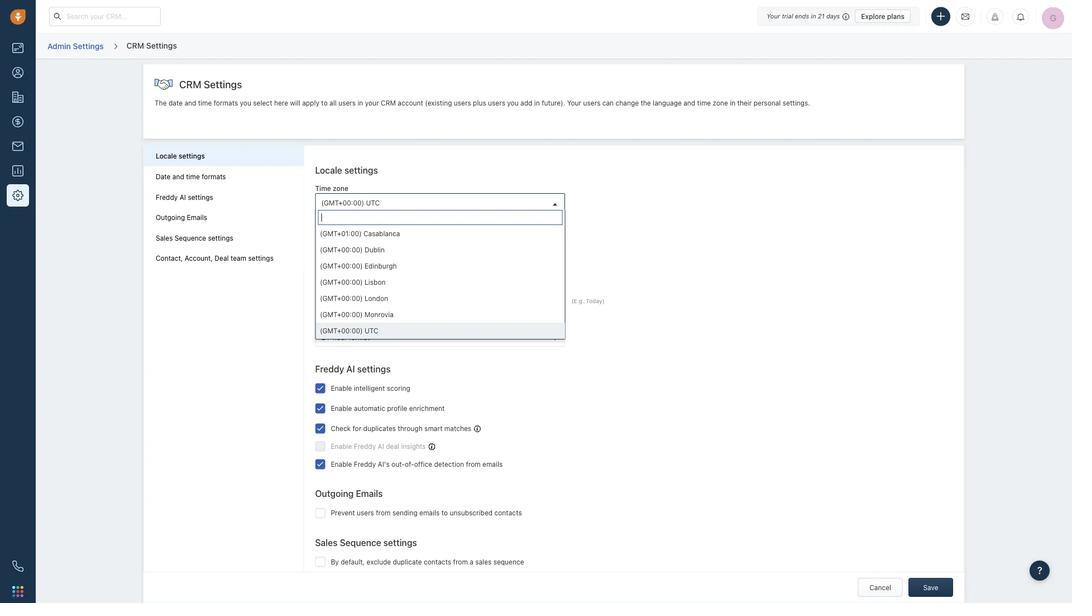Task type: describe. For each thing, give the bounding box(es) containing it.
0 horizontal spatial settings
[[73, 41, 104, 50]]

24-hour format
[[321, 333, 370, 341]]

enable freddy ai deal insights
[[331, 442, 426, 450]]

users right plus at the left top
[[488, 99, 506, 107]]

(gmt+01:00) casablanca option
[[316, 226, 565, 242]]

in left the 21
[[811, 13, 816, 20]]

apply
[[302, 99, 320, 107]]

phone element
[[7, 555, 29, 578]]

date
[[354, 298, 371, 306]]

sales
[[475, 558, 492, 566]]

a
[[470, 558, 474, 566]]

default,
[[341, 558, 365, 566]]

0 vertical spatial crm settings
[[127, 41, 177, 50]]

dublin
[[364, 246, 385, 254]]

sending
[[393, 509, 418, 517]]

(gmt+00:00) edinburgh option
[[316, 258, 565, 274]]

language
[[315, 220, 347, 228]]

settings up time zone
[[345, 165, 378, 175]]

date and time formats link
[[156, 172, 292, 181]]

2 vertical spatial from
[[453, 558, 468, 566]]

2 vertical spatial crm
[[381, 99, 396, 107]]

1 horizontal spatial outgoing emails
[[315, 488, 383, 499]]

hour
[[333, 333, 347, 341]]

english
[[321, 234, 344, 242]]

utc inside 'option'
[[364, 327, 378, 335]]

(gmt+00:00) down time zone
[[321, 199, 364, 207]]

0 vertical spatial date
[[156, 173, 171, 181]]

locale settings link
[[156, 152, 292, 161]]

in left your
[[358, 99, 363, 107]]

1 vertical spatial sales sequence settings
[[315, 537, 417, 548]]

1 horizontal spatial sales
[[315, 537, 338, 548]]

1 horizontal spatial contacts
[[495, 509, 522, 517]]

through
[[398, 425, 423, 432]]

0 horizontal spatial sales
[[156, 234, 173, 242]]

1 horizontal spatial freddy ai settings
[[315, 364, 391, 374]]

(gmt+01:00) casablanca
[[320, 230, 400, 237]]

1 horizontal spatial settings
[[146, 41, 177, 50]]

lisbon
[[364, 278, 385, 286]]

relative date
[[321, 298, 371, 306]]

1 horizontal spatial emails
[[356, 488, 383, 499]]

relative
[[321, 298, 352, 306]]

check
[[331, 425, 351, 432]]

1 vertical spatial ai
[[347, 364, 355, 374]]

1 vertical spatial from
[[376, 509, 391, 517]]

prevent users from sending emails to unsubscribed contacts
[[331, 509, 522, 517]]

24-hour format link
[[316, 328, 565, 346]]

account
[[398, 99, 423, 107]]

intelligent
[[354, 384, 385, 392]]

and right date
[[185, 99, 196, 107]]

(gmt+00:00) for (gmt+00:00) dublin option
[[320, 246, 363, 254]]

(gmt+01:00)
[[320, 230, 361, 237]]

(gmt+00:00) lisbon
[[320, 278, 385, 286]]

1 horizontal spatial locale
[[315, 165, 342, 175]]

account,
[[185, 254, 213, 262]]

check for duplicates through smart matches
[[331, 425, 472, 432]]

for
[[353, 425, 362, 432]]

monrovia
[[364, 311, 393, 318]]

contact, account, deal team settings
[[156, 254, 274, 262]]

admin
[[47, 41, 71, 50]]

outgoing inside outgoing emails link
[[156, 214, 185, 221]]

enrichment
[[409, 404, 445, 412]]

contact, account, deal team settings link
[[156, 254, 292, 263]]

casablanca
[[363, 230, 400, 237]]

format for time format
[[333, 319, 354, 327]]

will
[[290, 99, 300, 107]]

enable automatic profile enrichment
[[331, 404, 445, 412]]

(gmt+00:00) monrovia
[[320, 311, 393, 318]]

profile
[[387, 404, 407, 412]]

relative date link
[[316, 293, 565, 311]]

by
[[331, 558, 339, 566]]

0 vertical spatial date and time formats
[[156, 173, 226, 181]]

trial
[[782, 13, 793, 20]]

enable for enable freddy ai deal insights
[[331, 442, 352, 450]]

(gmt+00:00) monrovia option
[[316, 307, 565, 323]]

(gmt+00:00) for (gmt+00:00) edinburgh option
[[320, 262, 363, 270]]

save
[[924, 584, 939, 592]]

1 vertical spatial emails
[[420, 509, 440, 517]]

office
[[414, 460, 432, 468]]

of-
[[405, 460, 414, 468]]

users right "prevent"
[[357, 509, 374, 517]]

time format
[[315, 319, 354, 327]]

enable freddy ai's out-of-office detection from emails
[[331, 460, 503, 468]]

deal
[[215, 254, 229, 262]]

duplicates
[[363, 425, 396, 432]]

1 vertical spatial crm
[[179, 78, 201, 90]]

explore plans link
[[855, 9, 911, 23]]

explore
[[861, 12, 886, 20]]

0 vertical spatial to
[[321, 99, 328, 107]]

0 horizontal spatial locale
[[156, 152, 177, 160]]

enable for enable freddy ai's out-of-office detection from emails
[[331, 460, 352, 468]]

sequence
[[494, 558, 524, 566]]

time zone
[[315, 184, 349, 192]]

(gmt+00:00) london
[[320, 294, 388, 302]]

scoring
[[387, 384, 410, 392]]

freddy ai settings link
[[156, 193, 292, 202]]

0 vertical spatial emails
[[483, 460, 503, 468]]

all
[[330, 99, 337, 107]]

date
[[169, 99, 183, 107]]

ends
[[795, 13, 809, 20]]

insights
[[401, 442, 426, 450]]

here
[[274, 99, 288, 107]]

Search your CRM... text field
[[49, 7, 161, 26]]

london
[[364, 294, 388, 302]]

1 horizontal spatial to
[[442, 509, 448, 517]]

smart
[[425, 425, 443, 432]]

your trial ends in 21 days
[[767, 13, 840, 20]]

2 vertical spatial formats
[[375, 264, 407, 275]]

plus
[[473, 99, 486, 107]]

enable intelligent scoring
[[331, 384, 410, 392]]

phone image
[[12, 561, 23, 572]]

( e.g. today )
[[572, 298, 605, 304]]

settings up duplicate
[[384, 537, 417, 548]]

)
[[603, 298, 605, 304]]

automatic
[[354, 404, 385, 412]]

unsubscribed
[[450, 509, 493, 517]]

0 vertical spatial ai
[[180, 193, 186, 201]]

1 horizontal spatial locale settings
[[315, 165, 378, 175]]



Task type: locate. For each thing, give the bounding box(es) containing it.
ensures all emails sent via sales sequences have unsubscribe link image
[[540, 599, 546, 603]]

0 vertical spatial sales
[[156, 234, 173, 242]]

0 vertical spatial locale settings
[[156, 152, 205, 160]]

language
[[653, 99, 682, 107]]

(gmt+00:00) down (gmt+00:00) dublin
[[320, 262, 363, 270]]

21
[[818, 13, 825, 20]]

1 horizontal spatial your
[[767, 13, 780, 20]]

date and time formats up (gmt+00:00) lisbon on the left
[[315, 264, 407, 275]]

exclude
[[367, 558, 391, 566]]

change
[[616, 99, 639, 107]]

0 horizontal spatial sales sequence settings
[[156, 234, 233, 242]]

crm up date
[[179, 78, 201, 90]]

date and time formats
[[156, 173, 226, 181], [315, 264, 407, 275]]

0 vertical spatial crm
[[127, 41, 144, 50]]

users right all at the top of the page
[[339, 99, 356, 107]]

personal
[[754, 99, 781, 107]]

enable for enable intelligent scoring
[[331, 384, 352, 392]]

crm settings down search your crm... text box
[[127, 41, 177, 50]]

in right add
[[534, 99, 540, 107]]

1 vertical spatial formats
[[202, 173, 226, 181]]

team
[[231, 254, 246, 262]]

ai's
[[378, 460, 390, 468]]

utc
[[366, 199, 380, 207], [364, 327, 378, 335]]

formats down locale settings link
[[202, 173, 226, 181]]

0 vertical spatial emails
[[187, 214, 207, 221]]

to left all at the top of the page
[[321, 99, 328, 107]]

today
[[586, 298, 603, 304]]

0 vertical spatial your
[[767, 13, 780, 20]]

0 vertical spatial from
[[466, 460, 481, 468]]

and
[[185, 99, 196, 107], [684, 99, 696, 107], [173, 173, 184, 181], [337, 264, 352, 275]]

outgoing emails up "prevent"
[[315, 488, 383, 499]]

plans
[[888, 12, 905, 20]]

freshworks switcher image
[[12, 586, 23, 597]]

you left add
[[507, 99, 519, 107]]

(gmt+00:00) down english
[[320, 246, 363, 254]]

formats left select
[[214, 99, 238, 107]]

cancel
[[870, 584, 892, 592]]

1 vertical spatial sequence
[[340, 537, 381, 548]]

None text field
[[318, 210, 563, 225]]

0 horizontal spatial outgoing
[[156, 214, 185, 221]]

time for time format
[[315, 319, 331, 327]]

sales sequence settings link
[[156, 234, 292, 242]]

can
[[603, 99, 614, 107]]

your right future).
[[567, 99, 582, 107]]

0 vertical spatial zone
[[713, 99, 728, 107]]

0 horizontal spatial emails
[[187, 214, 207, 221]]

to
[[321, 99, 328, 107], [442, 509, 448, 517]]

locale settings up 'date and time formats' link
[[156, 152, 205, 160]]

contact,
[[156, 254, 183, 262]]

0 vertical spatial outgoing
[[156, 214, 185, 221]]

(gmt+00:00) inside 'option'
[[320, 327, 363, 335]]

formats
[[214, 99, 238, 107], [202, 173, 226, 181], [375, 264, 407, 275]]

and right the language on the right top
[[684, 99, 696, 107]]

time right date
[[198, 99, 212, 107]]

sequence inside sales sequence settings link
[[175, 234, 206, 242]]

0 vertical spatial sequence
[[175, 234, 206, 242]]

(gmt+00:00) for (gmt+00:00) monrovia "option"
[[320, 311, 363, 318]]

format for date format
[[332, 284, 354, 292]]

1 vertical spatial (gmt+00:00) utc
[[320, 327, 378, 335]]

sales sequence settings
[[156, 234, 233, 242], [315, 537, 417, 548]]

users
[[339, 99, 356, 107], [454, 99, 471, 107], [488, 99, 506, 107], [583, 99, 601, 107], [357, 509, 374, 517]]

1 vertical spatial format
[[333, 319, 354, 327]]

you left select
[[240, 99, 251, 107]]

settings right team
[[248, 254, 274, 262]]

0 vertical spatial sales sequence settings
[[156, 234, 233, 242]]

1 horizontal spatial zone
[[713, 99, 728, 107]]

time down locale settings link
[[186, 173, 200, 181]]

sales sequence settings up exclude
[[315, 537, 417, 548]]

outgoing up "prevent"
[[315, 488, 354, 499]]

(gmt+00:00) utc down (gmt+00:00) monrovia
[[320, 327, 378, 335]]

0 vertical spatial time
[[315, 184, 331, 192]]

2 vertical spatial date
[[315, 284, 330, 292]]

outgoing emails
[[156, 214, 207, 221], [315, 488, 383, 499]]

24-
[[321, 333, 333, 341]]

freddy ai finds duplicates by misspellings and extra spaces image
[[474, 426, 481, 432]]

settings down 'date and time formats' link
[[188, 193, 213, 201]]

contacts
[[495, 509, 522, 517], [424, 558, 451, 566]]

0 horizontal spatial crm
[[127, 41, 144, 50]]

1 horizontal spatial date and time formats
[[315, 264, 407, 275]]

(gmt+00:00) utc down time zone
[[321, 199, 380, 207]]

utc up the casablanca
[[366, 199, 380, 207]]

0 horizontal spatial ai
[[180, 193, 186, 201]]

0 horizontal spatial zone
[[333, 184, 349, 192]]

0 horizontal spatial crm settings
[[127, 41, 177, 50]]

settings.
[[783, 99, 810, 107]]

settings
[[146, 41, 177, 50], [73, 41, 104, 50], [204, 78, 242, 90]]

0 horizontal spatial you
[[240, 99, 251, 107]]

1 you from the left
[[240, 99, 251, 107]]

(gmt+00:00) up relative
[[320, 278, 363, 286]]

outgoing emails up 'contact,'
[[156, 214, 207, 221]]

1 vertical spatial freddy ai settings
[[315, 364, 391, 374]]

date format
[[315, 284, 354, 292]]

(gmt+00:00) inside "option"
[[320, 294, 363, 302]]

by default, exclude duplicate contacts from a sales sequence
[[331, 558, 524, 566]]

(gmt+00:00) down date format
[[320, 294, 363, 302]]

(gmt+00:00) up time format
[[320, 311, 363, 318]]

ai up intelligent
[[347, 364, 355, 374]]

freddy ai's insights come from deals you've closed before: the number of calls made for those deals, emails sent and received, meetings scheduled, and the average age of those successful deals image
[[429, 443, 435, 450]]

0 vertical spatial outgoing emails
[[156, 214, 207, 221]]

crm
[[127, 41, 144, 50], [179, 78, 201, 90], [381, 99, 396, 107]]

1 horizontal spatial crm settings
[[179, 78, 242, 90]]

(gmt+00:00) london option
[[316, 290, 565, 307]]

locale up time zone
[[315, 165, 342, 175]]

0 horizontal spatial outgoing emails
[[156, 214, 207, 221]]

1 horizontal spatial sales sequence settings
[[315, 537, 417, 548]]

utc down monrovia
[[364, 327, 378, 335]]

emails down ai's
[[356, 488, 383, 499]]

date
[[156, 173, 171, 181], [315, 264, 335, 275], [315, 284, 330, 292]]

sales up 'contact,'
[[156, 234, 173, 242]]

date and time formats down locale settings link
[[156, 173, 226, 181]]

1 vertical spatial your
[[567, 99, 582, 107]]

edinburgh
[[364, 262, 397, 270]]

emails
[[483, 460, 503, 468], [420, 509, 440, 517]]

1 vertical spatial crm settings
[[179, 78, 242, 90]]

settings up enable intelligent scoring
[[357, 364, 391, 374]]

0 horizontal spatial your
[[567, 99, 582, 107]]

admin settings
[[47, 41, 104, 50]]

0 horizontal spatial freddy ai settings
[[156, 193, 213, 201]]

(gmt+00:00) down (gmt+00:00) monrovia
[[320, 327, 363, 335]]

ai down 'date and time formats' link
[[180, 193, 186, 201]]

1 vertical spatial sales
[[315, 537, 338, 548]]

time for time zone
[[315, 184, 331, 192]]

0 vertical spatial utc
[[366, 199, 380, 207]]

matches
[[445, 425, 472, 432]]

0 horizontal spatial emails
[[420, 509, 440, 517]]

1 enable from the top
[[331, 384, 352, 392]]

time up 24-
[[315, 319, 331, 327]]

1 vertical spatial utc
[[364, 327, 378, 335]]

3 enable from the top
[[331, 442, 352, 450]]

2 horizontal spatial ai
[[378, 442, 384, 450]]

1 vertical spatial emails
[[356, 488, 383, 499]]

2 horizontal spatial crm
[[381, 99, 396, 107]]

(gmt+00:00) for (gmt+00:00) utc 'option'
[[320, 327, 363, 335]]

1 vertical spatial date and time formats
[[315, 264, 407, 275]]

list box
[[316, 226, 565, 339]]

(gmt+00:00) for (gmt+00:00) london "option"
[[320, 294, 363, 302]]

emails down freddy ai settings link
[[187, 214, 207, 221]]

from left a at bottom left
[[453, 558, 468, 566]]

0 horizontal spatial locale settings
[[156, 152, 205, 160]]

sales sequence settings up account,
[[156, 234, 233, 242]]

1 horizontal spatial ai
[[347, 364, 355, 374]]

future).
[[542, 99, 565, 107]]

explore plans
[[861, 12, 905, 20]]

outgoing emails link
[[156, 213, 292, 222]]

ai
[[180, 193, 186, 201], [347, 364, 355, 374], [378, 442, 384, 450]]

freddy ai settings up intelligent
[[315, 364, 391, 374]]

locale settings up time zone
[[315, 165, 378, 175]]

english link
[[316, 229, 565, 247]]

1 vertical spatial outgoing emails
[[315, 488, 383, 499]]

1 horizontal spatial emails
[[483, 460, 503, 468]]

2 horizontal spatial settings
[[204, 78, 242, 90]]

0 vertical spatial (gmt+00:00) utc
[[321, 199, 380, 207]]

settings
[[179, 152, 205, 160], [345, 165, 378, 175], [188, 193, 213, 201], [208, 234, 233, 242], [248, 254, 274, 262], [357, 364, 391, 374], [384, 537, 417, 548]]

days
[[827, 13, 840, 20]]

and down locale settings link
[[173, 173, 184, 181]]

0 vertical spatial freddy ai settings
[[156, 193, 213, 201]]

1 vertical spatial to
[[442, 509, 448, 517]]

save button
[[909, 578, 954, 597]]

ai left deal at the left bottom
[[378, 442, 384, 450]]

enable for enable automatic profile enrichment
[[331, 404, 352, 412]]

1 vertical spatial outgoing
[[315, 488, 354, 499]]

contacts right unsubscribed
[[495, 509, 522, 517]]

(gmt+00:00) inside "option"
[[320, 311, 363, 318]]

0 horizontal spatial contacts
[[424, 558, 451, 566]]

0 horizontal spatial to
[[321, 99, 328, 107]]

contacts right duplicate
[[424, 558, 451, 566]]

out-
[[392, 460, 405, 468]]

zone up language
[[333, 184, 349, 192]]

settings up "deal"
[[208, 234, 233, 242]]

sales up by
[[315, 537, 338, 548]]

in
[[811, 13, 816, 20], [358, 99, 363, 107], [534, 99, 540, 107], [730, 99, 736, 107]]

1 vertical spatial time
[[315, 319, 331, 327]]

from left sending
[[376, 509, 391, 517]]

crm down search your crm... text box
[[127, 41, 144, 50]]

format
[[332, 284, 354, 292], [333, 319, 354, 327], [349, 333, 370, 341]]

time right the language on the right top
[[697, 99, 711, 107]]

0 horizontal spatial date and time formats
[[156, 173, 226, 181]]

(gmt+00:00) lisbon option
[[316, 274, 565, 290]]

2 time from the top
[[315, 319, 331, 327]]

emails right 'detection'
[[483, 460, 503, 468]]

time up lisbon
[[355, 264, 373, 275]]

the
[[641, 99, 651, 107]]

prevent
[[331, 509, 355, 517]]

crm settings up date
[[179, 78, 242, 90]]

users left plus at the left top
[[454, 99, 471, 107]]

e.g.
[[574, 298, 584, 304]]

1 vertical spatial zone
[[333, 184, 349, 192]]

format right hour on the left of page
[[349, 333, 370, 341]]

outgoing up 'contact,'
[[156, 214, 185, 221]]

time
[[315, 184, 331, 192], [315, 319, 331, 327]]

you
[[240, 99, 251, 107], [507, 99, 519, 107]]

1 horizontal spatial crm
[[179, 78, 201, 90]]

crm right your
[[381, 99, 396, 107]]

freddy ai settings
[[156, 193, 213, 201], [315, 364, 391, 374]]

2 vertical spatial ai
[[378, 442, 384, 450]]

(gmt+00:00) utc inside 'option'
[[320, 327, 378, 335]]

(
[[572, 298, 574, 304]]

0 vertical spatial format
[[332, 284, 354, 292]]

add
[[521, 99, 533, 107]]

freddy ai settings down 'date and time formats' link
[[156, 193, 213, 201]]

your
[[365, 99, 379, 107]]

2 enable from the top
[[331, 404, 352, 412]]

admin settings link
[[47, 37, 104, 55]]

0 vertical spatial contacts
[[495, 509, 522, 517]]

list box containing (gmt+01:00) casablanca
[[316, 226, 565, 339]]

the date and time formats you select here will apply to all users in your crm account (existing users plus users you add in future). your users can change the language and time zone in their personal settings.
[[155, 99, 810, 107]]

0 horizontal spatial sequence
[[175, 234, 206, 242]]

format up relative date
[[332, 284, 354, 292]]

in left their
[[730, 99, 736, 107]]

1 time from the top
[[315, 184, 331, 192]]

from right 'detection'
[[466, 460, 481, 468]]

formats up lisbon
[[375, 264, 407, 275]]

1 vertical spatial contacts
[[424, 558, 451, 566]]

4 enable from the top
[[331, 460, 352, 468]]

sequence up account,
[[175, 234, 206, 242]]

locale down the at top left
[[156, 152, 177, 160]]

settings up 'date and time formats' link
[[179, 152, 205, 160]]

deal
[[386, 442, 399, 450]]

send email image
[[962, 12, 970, 21]]

emails
[[187, 214, 207, 221], [356, 488, 383, 499]]

1 horizontal spatial outgoing
[[315, 488, 354, 499]]

locale
[[156, 152, 177, 160], [315, 165, 342, 175]]

duplicate
[[393, 558, 422, 566]]

cancel button
[[858, 578, 903, 597]]

1 vertical spatial locale
[[315, 165, 342, 175]]

zone left their
[[713, 99, 728, 107]]

(gmt+00:00) utc link
[[316, 194, 565, 212]]

(existing
[[425, 99, 452, 107]]

1 horizontal spatial you
[[507, 99, 519, 107]]

1 vertical spatial date
[[315, 264, 335, 275]]

detection
[[434, 460, 464, 468]]

0 vertical spatial formats
[[214, 99, 238, 107]]

select
[[253, 99, 272, 107]]

2 vertical spatial format
[[349, 333, 370, 341]]

the
[[155, 99, 167, 107]]

your left trial on the right top of page
[[767, 13, 780, 20]]

to left unsubscribed
[[442, 509, 448, 517]]

what's new image
[[991, 13, 999, 21]]

freddy
[[156, 193, 178, 201], [315, 364, 344, 374], [354, 442, 376, 450], [354, 460, 376, 468]]

(gmt+00:00) edinburgh
[[320, 262, 397, 270]]

1 vertical spatial locale settings
[[315, 165, 378, 175]]

users left can
[[583, 99, 601, 107]]

and up (gmt+00:00) lisbon on the left
[[337, 264, 352, 275]]

locale settings
[[156, 152, 205, 160], [315, 165, 378, 175]]

format up 24-hour format
[[333, 319, 354, 327]]

1 horizontal spatial sequence
[[340, 537, 381, 548]]

(gmt+00:00) for the (gmt+00:00) lisbon option
[[320, 278, 363, 286]]

emails right sending
[[420, 509, 440, 517]]

0 vertical spatial locale
[[156, 152, 177, 160]]

time up language
[[315, 184, 331, 192]]

2 you from the left
[[507, 99, 519, 107]]

(gmt+00:00) utc option
[[316, 323, 565, 339]]

sequence up the 'default,'
[[340, 537, 381, 548]]

their
[[738, 99, 752, 107]]

(gmt+00:00) dublin option
[[316, 242, 565, 258]]



Task type: vqa. For each thing, say whether or not it's contained in the screenshot.
first you from the left
yes



